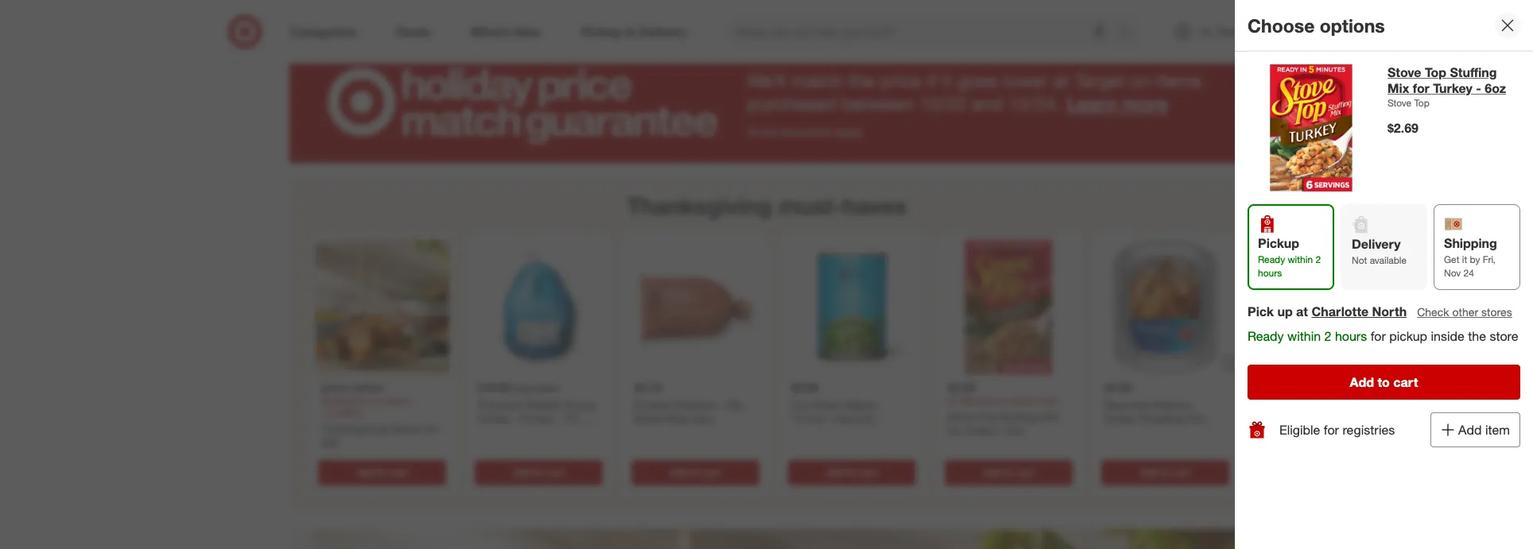 Task type: describe. For each thing, give the bounding box(es) containing it.
fri,
[[1483, 254, 1496, 266]]

for for ready within 2 hours for pickup inside the store
[[1371, 329, 1386, 345]]

$25
[[321, 436, 339, 449]]

to for stove top stuffing mix for turkey - 6oz
[[1004, 466, 1013, 478]]

haves
[[843, 192, 907, 221]]

add to cart for cut green beans 14.5oz - good & gather™
[[827, 466, 878, 478]]

10
[[1292, 17, 1301, 26]]

stove top stuffing mix for turkey - 6oz
[[948, 410, 1059, 437]]

gather™ inside $0.69 cut green beans 14.5oz - good & gather™
[[791, 426, 832, 439]]

+ 3 offers
[[321, 407, 362, 419]]

reynolds
[[1105, 398, 1151, 411]]

$19.80
[[478, 381, 511, 394]]

cart for reynolds kitchen turkey roasting pan
[[1173, 466, 1191, 478]]

1 vertical spatial top
[[1414, 97, 1430, 109]]

price down frozen
[[516, 426, 541, 439]]

delivery
[[1352, 236, 1401, 252]]

add to cart button for russet potatoes - 5lb - brand may vary
[[632, 460, 760, 485]]

stuffing for stove top stuffing mix for turkey - 6oz
[[1000, 410, 1038, 423]]

$2.69 inside "carousel" region
[[948, 381, 975, 394]]

choose
[[1248, 14, 1315, 36]]

12/24.
[[1009, 92, 1061, 115]]

apply.
[[836, 125, 864, 138]]

by
[[1470, 254, 1481, 266]]

charlotte north button
[[1312, 303, 1407, 321]]

other
[[1453, 306, 1479, 319]]

and
[[972, 92, 1003, 115]]

10/22
[[919, 92, 967, 115]]

top for stove top stuffing mix for turkey - 6oz
[[979, 410, 997, 423]]

5lb
[[727, 398, 742, 411]]

14.5oz
[[791, 412, 825, 425]]

for for stove top stuffing mix for turkey - 6oz
[[948, 424, 961, 437]]

young
[[564, 398, 595, 411]]

shipping get it by fri, nov 24
[[1444, 235, 1497, 279]]

10 link
[[1273, 14, 1308, 49]]

delivery not available
[[1352, 236, 1407, 266]]

to for premium basted young turkey - frozen - 16- 20lbs - price per lb - good & gather™
[[534, 466, 543, 478]]

gather™ inside the $19.80 max price premium basted young turkey - frozen - 16- 20lbs - price per lb - good & gather™
[[519, 440, 560, 453]]

available
[[1370, 255, 1407, 266]]

learn
[[1067, 92, 1117, 115]]

stove top stuffing mix for turkey - 6oz image inside choose options "dialog"
[[1248, 64, 1375, 192]]

search button
[[1111, 14, 1149, 52]]

stove for stove top stuffing mix for turkey - 6oz stove top
[[1388, 64, 1422, 80]]

basted
[[526, 398, 561, 411]]

stuffing for stove top stuffing mix for turkey - 6oz stove top
[[1450, 64, 1497, 80]]

it inside shipping get it by fri, nov 24
[[1462, 254, 1468, 266]]

pick
[[1248, 304, 1274, 320]]

must-
[[779, 192, 843, 221]]

to for thanksgiving dinner for $25
[[377, 466, 386, 478]]

What can we help you find? suggestions appear below search field
[[726, 14, 1122, 49]]

roasting
[[1140, 412, 1184, 425]]

offers
[[338, 407, 362, 419]]

to for reynolds kitchen turkey roasting pan
[[1161, 466, 1170, 478]]

premium
[[478, 398, 522, 411]]

thanksgiving dinner for $25 image
[[315, 240, 449, 374]]

to for russet potatoes - 5lb - brand may vary
[[691, 466, 700, 478]]

brand
[[635, 412, 665, 425]]

per
[[544, 426, 560, 439]]

add to cart for reynolds kitchen turkey roasting pan
[[1140, 466, 1191, 478]]

may
[[668, 412, 689, 425]]

cart for stove top stuffing mix for turkey - 6oz
[[1016, 466, 1034, 478]]

not
[[1352, 255, 1367, 266]]

turkey inside the $4.99 reynolds kitchen turkey roasting pan
[[1105, 412, 1137, 425]]

stove top stuffing mix for turkey - 6oz image inside "carousel" region
[[942, 240, 1076, 374]]

dish up for less image
[[290, 530, 1244, 550]]

to for cut green beans 14.5oz - good & gather™
[[847, 466, 857, 478]]

price varies
[[321, 381, 383, 394]]

add inside add item button
[[1459, 422, 1482, 438]]

1 vertical spatial ready
[[1248, 329, 1284, 345]]

choose options dialog
[[1235, 0, 1533, 550]]

pick up at charlotte north
[[1248, 304, 1407, 320]]

- inside stove top stuffing mix for turkey - 6oz
[[999, 424, 1004, 437]]

16-
[[565, 412, 581, 425]]

beans
[[846, 398, 877, 411]]

shipping
[[1444, 235, 1497, 251]]

add to cart button for reynolds kitchen turkey roasting pan
[[1102, 460, 1230, 485]]

$4.99
[[1105, 381, 1132, 394]]

potatoes
[[672, 398, 717, 411]]

ready within 2 hours for pickup inside the store
[[1248, 329, 1519, 345]]

green
[[812, 398, 843, 411]]

mix for stove top stuffing mix for turkey - 6oz
[[1041, 410, 1059, 423]]

target holiday price match guarantee image
[[290, 44, 1244, 163]]

items
[[1157, 70, 1202, 93]]

add for reynolds kitchen turkey roasting pan
[[1140, 466, 1158, 478]]

up
[[1278, 304, 1293, 320]]

add to cart for russet potatoes - 5lb - brand may vary
[[670, 466, 721, 478]]

$3.19 russet potatoes - 5lb - brand may vary
[[635, 381, 750, 425]]

add to cart button for premium basted young turkey - frozen - 16- 20lbs - price per lb - good & gather™
[[475, 460, 603, 485]]

add to cart inside choose options "dialog"
[[1350, 375, 1418, 391]]

it inside the we'll match the price if it goes lower at target on items purchased between 10/22 and 12/24.
[[942, 70, 952, 93]]

at inside the we'll match the price if it goes lower at target on items purchased between 10/22 and 12/24.
[[1053, 70, 1069, 93]]

pickup
[[1258, 235, 1300, 251]]

good inside $0.69 cut green beans 14.5oz - good & gather™
[[835, 412, 863, 425]]

russet
[[635, 398, 669, 411]]

20lbs
[[478, 426, 505, 439]]

thanksgiving for thanksgiving must-haves
[[627, 192, 772, 221]]

exclusions
[[780, 125, 833, 138]]

goes
[[957, 70, 998, 93]]

stove top stuffing mix for turkey - 6oz stove top
[[1388, 64, 1506, 109]]

2 within from the top
[[1288, 329, 1321, 345]]

1 vertical spatial stove
[[1388, 97, 1412, 109]]

check other stores button
[[1417, 304, 1513, 322]]

lower
[[1003, 70, 1048, 93]]

we'll match the price if it goes lower at target on items purchased between 10/22 and 12/24.
[[748, 70, 1202, 115]]

thanksgiving dinner for $25
[[321, 422, 439, 449]]

price inside the we'll match the price if it goes lower at target on items purchased between 10/22 and 12/24.
[[880, 70, 922, 93]]

inside
[[1431, 329, 1465, 345]]

pan
[[1187, 412, 1206, 425]]

store
[[1490, 329, 1519, 345]]

options
[[1320, 14, 1385, 36]]



Task type: vqa. For each thing, say whether or not it's contained in the screenshot.
$2.69 to the right
yes



Task type: locate. For each thing, give the bounding box(es) containing it.
to inside choose options "dialog"
[[1378, 375, 1390, 391]]

0 vertical spatial it
[[942, 70, 952, 93]]

charlotte
[[1312, 304, 1369, 320]]

1 vertical spatial within
[[1288, 329, 1321, 345]]

on
[[1130, 70, 1152, 93]]

0 vertical spatial stove
[[1388, 64, 1422, 80]]

0 horizontal spatial it
[[942, 70, 952, 93]]

1 vertical spatial $2.69
[[948, 381, 975, 394]]

cart down pan
[[1173, 466, 1191, 478]]

add down 'roasting'
[[1140, 466, 1158, 478]]

cut green beans 14.5oz - good & gather™ image
[[785, 240, 919, 374]]

add to cart for thanksgiving dinner for $25
[[357, 466, 408, 478]]

1 vertical spatial 2
[[1325, 329, 1332, 345]]

it left the by
[[1462, 254, 1468, 266]]

price
[[880, 70, 922, 93], [321, 381, 348, 394], [536, 382, 559, 394], [516, 426, 541, 439]]

1 horizontal spatial 2
[[1325, 329, 1332, 345]]

reynolds kitchen turkey roasting pan image
[[1098, 240, 1233, 374]]

- inside stove top stuffing mix for turkey - 6oz stove top
[[1476, 80, 1482, 96]]

& inside the $19.80 max price premium basted young turkey - frozen - 16- 20lbs - price per lb - good & gather™
[[509, 440, 516, 453]]

more
[[1122, 92, 1168, 115]]

1 vertical spatial 6oz
[[1007, 424, 1025, 437]]

mix
[[1388, 80, 1410, 96], [1041, 410, 1059, 423]]

1 vertical spatial thanksgiving
[[321, 422, 387, 435]]

0 horizontal spatial mix
[[1041, 410, 1059, 423]]

add item
[[1459, 422, 1510, 438]]

2
[[1316, 254, 1321, 266], [1325, 329, 1332, 345]]

premium basted young turkey - frozen - 16-20lbs - price per lb - good & gather™ image
[[472, 240, 606, 374]]

good inside the $19.80 max price premium basted young turkey - frozen - 16- 20lbs - price per lb - good & gather™
[[478, 440, 506, 453]]

price up 3
[[321, 381, 348, 394]]

& down beans
[[866, 412, 873, 425]]

0 vertical spatial within
[[1288, 254, 1313, 266]]

cart for premium basted young turkey - frozen - 16- 20lbs - price per lb - good & gather™
[[546, 466, 564, 478]]

to down vary
[[691, 466, 700, 478]]

3
[[330, 407, 335, 419]]

for inside stove top stuffing mix for turkey - 6oz stove top
[[1413, 80, 1430, 96]]

stove top stuffing mix for turkey - 6oz link
[[1388, 64, 1521, 96]]

add to cart button down 'roasting'
[[1102, 460, 1230, 485]]

stove
[[1388, 64, 1422, 80], [1388, 97, 1412, 109], [948, 410, 976, 423]]

top inside stove top stuffing mix for turkey - 6oz
[[979, 410, 997, 423]]

add to cart down vary
[[670, 466, 721, 478]]

0 vertical spatial 2
[[1316, 254, 1321, 266]]

2 down "pick up at charlotte north"
[[1325, 329, 1332, 345]]

0 horizontal spatial stove top stuffing mix for turkey - 6oz image
[[942, 240, 1076, 374]]

stuffing inside stove top stuffing mix for turkey - 6oz
[[1000, 410, 1038, 423]]

0 horizontal spatial stuffing
[[1000, 410, 1038, 423]]

1 horizontal spatial gather™
[[791, 426, 832, 439]]

kitchen
[[1154, 398, 1192, 411]]

- inside $0.69 cut green beans 14.5oz - good & gather™
[[828, 412, 832, 425]]

add to cart down $0.69 cut green beans 14.5oz - good & gather™
[[827, 466, 878, 478]]

some
[[748, 125, 777, 138]]

add to cart down 'ready within 2 hours for pickup inside the store'
[[1350, 375, 1418, 391]]

learn more
[[1067, 92, 1168, 115]]

0 vertical spatial top
[[1425, 64, 1447, 80]]

at inside choose options "dialog"
[[1297, 304, 1308, 320]]

it right if
[[942, 70, 952, 93]]

price left if
[[880, 70, 922, 93]]

thanksgiving for thanksgiving dinner for $25
[[321, 422, 387, 435]]

add to cart button down $0.69 cut green beans 14.5oz - good & gather™
[[788, 460, 916, 485]]

2 inside pickup ready within 2 hours
[[1316, 254, 1321, 266]]

to down thanksgiving dinner for $25 on the bottom of page
[[377, 466, 386, 478]]

to down 'ready within 2 hours for pickup inside the store'
[[1378, 375, 1390, 391]]

eligible
[[1280, 422, 1321, 438]]

0 vertical spatial ready
[[1258, 254, 1285, 266]]

1 vertical spatial at
[[1297, 304, 1308, 320]]

within down pickup
[[1288, 254, 1313, 266]]

cart down vary
[[703, 466, 721, 478]]

0 vertical spatial mix
[[1388, 80, 1410, 96]]

thanksgiving
[[627, 192, 772, 221], [321, 422, 387, 435]]

good down beans
[[835, 412, 863, 425]]

add down stove top stuffing mix for turkey - 6oz
[[983, 466, 1001, 478]]

choose options
[[1248, 14, 1385, 36]]

add to cart button for stove top stuffing mix for turkey - 6oz
[[945, 460, 1073, 485]]

0 horizontal spatial $2.69
[[948, 381, 975, 394]]

stuffing inside stove top stuffing mix for turkey - 6oz stove top
[[1450, 64, 1497, 80]]

6oz
[[1485, 80, 1506, 96], [1007, 424, 1025, 437]]

cart down thanksgiving dinner for $25 on the bottom of page
[[389, 466, 408, 478]]

vary
[[692, 412, 713, 425]]

we'll
[[748, 70, 786, 93]]

to down stove top stuffing mix for turkey - 6oz
[[1004, 466, 1013, 478]]

cart for cut green beans 14.5oz - good & gather™
[[859, 466, 878, 478]]

at right up at the bottom of page
[[1297, 304, 1308, 320]]

0 horizontal spatial gather™
[[519, 440, 560, 453]]

& inside $0.69 cut green beans 14.5oz - good & gather™
[[866, 412, 873, 425]]

1 horizontal spatial at
[[1297, 304, 1308, 320]]

cart down pickup at the bottom right of the page
[[1394, 375, 1418, 391]]

add for russet potatoes - 5lb - brand may vary
[[670, 466, 688, 478]]

eligible for registries
[[1280, 422, 1395, 438]]

0 vertical spatial the
[[848, 70, 875, 93]]

1 horizontal spatial stuffing
[[1450, 64, 1497, 80]]

1 vertical spatial stuffing
[[1000, 410, 1038, 423]]

hours down pickup
[[1258, 267, 1282, 279]]

add to cart button down the per
[[475, 460, 603, 485]]

within inside pickup ready within 2 hours
[[1288, 254, 1313, 266]]

0 horizontal spatial 2
[[1316, 254, 1321, 266]]

0 horizontal spatial &
[[509, 440, 516, 453]]

add down may
[[670, 466, 688, 478]]

the
[[848, 70, 875, 93], [1468, 329, 1487, 345]]

stove for stove top stuffing mix for turkey - 6oz
[[948, 410, 976, 423]]

carousel region
[[290, 179, 1244, 530]]

match
[[791, 70, 843, 93]]

$2.69 up stove top stuffing mix for turkey - 6oz
[[948, 381, 975, 394]]

1 vertical spatial good
[[478, 440, 506, 453]]

price up basted
[[536, 382, 559, 394]]

cart
[[1394, 375, 1418, 391], [389, 466, 408, 478], [546, 466, 564, 478], [703, 466, 721, 478], [859, 466, 878, 478], [1016, 466, 1034, 478], [1173, 466, 1191, 478]]

turkey
[[1433, 80, 1473, 96], [478, 412, 510, 425], [1105, 412, 1137, 425], [964, 424, 996, 437]]

add to cart button for thanksgiving dinner for $25
[[318, 460, 446, 485]]

1 vertical spatial mix
[[1041, 410, 1059, 423]]

some exclusions apply.
[[748, 125, 864, 138]]

the down check other stores button
[[1468, 329, 1487, 345]]

to down $0.69 cut green beans 14.5oz - good & gather™
[[847, 466, 857, 478]]

add to cart down the per
[[513, 466, 564, 478]]

0 vertical spatial good
[[835, 412, 863, 425]]

hours inside pickup ready within 2 hours
[[1258, 267, 1282, 279]]

2 left not
[[1316, 254, 1321, 266]]

1 within from the top
[[1288, 254, 1313, 266]]

add to cart button down vary
[[632, 460, 760, 485]]

varies
[[351, 381, 383, 394]]

search
[[1111, 25, 1149, 41]]

add for premium basted young turkey - frozen - 16- 20lbs - price per lb - good & gather™
[[513, 466, 531, 478]]

add to cart button down thanksgiving dinner for $25 on the bottom of page
[[318, 460, 446, 485]]

for inside stove top stuffing mix for turkey - 6oz
[[948, 424, 961, 437]]

add to cart down 'roasting'
[[1140, 466, 1191, 478]]

0 vertical spatial &
[[866, 412, 873, 425]]

mix inside stove top stuffing mix for turkey - 6oz stove top
[[1388, 80, 1410, 96]]

add down frozen
[[513, 466, 531, 478]]

ready down pickup
[[1258, 254, 1285, 266]]

max
[[514, 382, 533, 394]]

1 horizontal spatial the
[[1468, 329, 1487, 345]]

1 vertical spatial &
[[509, 440, 516, 453]]

$19.80 max price premium basted young turkey - frozen - 16- 20lbs - price per lb - good & gather™
[[478, 381, 595, 453]]

1 horizontal spatial it
[[1462, 254, 1468, 266]]

frozen
[[520, 412, 554, 425]]

0 vertical spatial thanksgiving
[[627, 192, 772, 221]]

ready
[[1258, 254, 1285, 266], [1248, 329, 1284, 345]]

gather™
[[791, 426, 832, 439], [519, 440, 560, 453]]

thanksgiving inside thanksgiving dinner for $25
[[321, 422, 387, 435]]

item
[[1486, 422, 1510, 438]]

stove inside stove top stuffing mix for turkey - 6oz
[[948, 410, 976, 423]]

turkey inside the $19.80 max price premium basted young turkey - frozen - 16- 20lbs - price per lb - good & gather™
[[478, 412, 510, 425]]

1 horizontal spatial thanksgiving
[[627, 192, 772, 221]]

check
[[1417, 306, 1450, 319]]

mix for stove top stuffing mix for turkey - 6oz stove top
[[1388, 80, 1410, 96]]

the inside the we'll match the price if it goes lower at target on items purchased between 10/22 and 12/24.
[[848, 70, 875, 93]]

gather™ down the per
[[519, 440, 560, 453]]

0 vertical spatial stuffing
[[1450, 64, 1497, 80]]

0 horizontal spatial hours
[[1258, 267, 1282, 279]]

add to cart down stove top stuffing mix for turkey - 6oz
[[983, 466, 1034, 478]]

add for thanksgiving dinner for $25
[[357, 466, 375, 478]]

&
[[866, 412, 873, 425], [509, 440, 516, 453]]

lb
[[563, 426, 572, 439]]

1 horizontal spatial stove top stuffing mix for turkey - 6oz image
[[1248, 64, 1375, 192]]

0 vertical spatial 6oz
[[1485, 80, 1506, 96]]

1 horizontal spatial &
[[866, 412, 873, 425]]

for for stove top stuffing mix for turkey - 6oz stove top
[[1413, 80, 1430, 96]]

hours
[[1258, 267, 1282, 279], [1335, 329, 1367, 345]]

2 vertical spatial stove
[[948, 410, 976, 423]]

cart down stove top stuffing mix for turkey - 6oz
[[1016, 466, 1034, 478]]

turkey inside stove top stuffing mix for turkey - 6oz
[[964, 424, 996, 437]]

turkey inside stove top stuffing mix for turkey - 6oz stove top
[[1433, 80, 1473, 96]]

ready down "pick"
[[1248, 329, 1284, 345]]

1 horizontal spatial hours
[[1335, 329, 1367, 345]]

0 horizontal spatial thanksgiving
[[321, 422, 387, 435]]

$0.69 cut green beans 14.5oz - good & gather™
[[791, 381, 877, 439]]

dinner
[[390, 422, 422, 435]]

$0.69
[[791, 381, 818, 394]]

0 vertical spatial $2.69
[[1388, 120, 1419, 136]]

0 vertical spatial stove top stuffing mix for turkey - 6oz image
[[1248, 64, 1375, 192]]

it
[[942, 70, 952, 93], [1462, 254, 1468, 266]]

2 vertical spatial top
[[979, 410, 997, 423]]

add for stove top stuffing mix for turkey - 6oz
[[983, 466, 1001, 478]]

add for cut green beans 14.5oz - good & gather™
[[827, 466, 845, 478]]

target
[[1074, 70, 1125, 93]]

1 vertical spatial hours
[[1335, 329, 1367, 345]]

0 vertical spatial hours
[[1258, 267, 1282, 279]]

north
[[1372, 304, 1407, 320]]

get
[[1444, 254, 1460, 266]]

for inside thanksgiving dinner for $25
[[426, 422, 439, 435]]

0 horizontal spatial the
[[848, 70, 875, 93]]

1 vertical spatial stove top stuffing mix for turkey - 6oz image
[[942, 240, 1076, 374]]

add to cart for stove top stuffing mix for turkey - 6oz
[[983, 466, 1034, 478]]

1 horizontal spatial $2.69
[[1388, 120, 1419, 136]]

add to cart button for cut green beans 14.5oz - good & gather™
[[788, 460, 916, 485]]

24
[[1464, 267, 1475, 279]]

cart for thanksgiving dinner for $25
[[389, 466, 408, 478]]

good down 20lbs
[[478, 440, 506, 453]]

$2.69 down stove top stuffing mix for turkey - 6oz stove top
[[1388, 120, 1419, 136]]

stores
[[1482, 306, 1512, 319]]

thanksgiving must-haves
[[627, 192, 907, 221]]

the right "match"
[[848, 70, 875, 93]]

if
[[927, 70, 937, 93]]

0 horizontal spatial good
[[478, 440, 506, 453]]

to down 'roasting'
[[1161, 466, 1170, 478]]

registries
[[1343, 422, 1395, 438]]

0 horizontal spatial at
[[1053, 70, 1069, 93]]

add item button
[[1431, 413, 1521, 448]]

add left the item
[[1459, 422, 1482, 438]]

1 horizontal spatial good
[[835, 412, 863, 425]]

cart down the per
[[546, 466, 564, 478]]

cart inside choose options "dialog"
[[1394, 375, 1418, 391]]

1 vertical spatial the
[[1468, 329, 1487, 345]]

to
[[1378, 375, 1390, 391], [377, 466, 386, 478], [534, 466, 543, 478], [691, 466, 700, 478], [847, 466, 857, 478], [1004, 466, 1013, 478], [1161, 466, 1170, 478]]

at
[[1053, 70, 1069, 93], [1297, 304, 1308, 320]]

stove top stuffing mix for turkey - 6oz image
[[1248, 64, 1375, 192], [942, 240, 1076, 374]]

for
[[1413, 80, 1430, 96], [1371, 329, 1386, 345], [426, 422, 439, 435], [1324, 422, 1339, 438], [948, 424, 961, 437]]

add to cart button down stove top stuffing mix for turkey - 6oz
[[945, 460, 1073, 485]]

6oz for stove top stuffing mix for turkey - 6oz stove top
[[1485, 80, 1506, 96]]

6oz for stove top stuffing mix for turkey - 6oz
[[1007, 424, 1025, 437]]

6oz inside stove top stuffing mix for turkey - 6oz stove top
[[1485, 80, 1506, 96]]

add to cart down thanksgiving dinner for $25 on the bottom of page
[[357, 466, 408, 478]]

at right "lower"
[[1053, 70, 1069, 93]]

cart for russet potatoes - 5lb - brand may vary
[[703, 466, 721, 478]]

purchased
[[748, 92, 836, 115]]

0 horizontal spatial 6oz
[[1007, 424, 1025, 437]]

within down up at the bottom of page
[[1288, 329, 1321, 345]]

add down thanksgiving dinner for $25 on the bottom of page
[[357, 466, 375, 478]]

top
[[1425, 64, 1447, 80], [1414, 97, 1430, 109], [979, 410, 997, 423]]

1 horizontal spatial mix
[[1388, 80, 1410, 96]]

add up registries
[[1350, 375, 1374, 391]]

gather™ down 14.5oz
[[791, 426, 832, 439]]

pickup
[[1390, 329, 1428, 345]]

pickup ready within 2 hours
[[1258, 235, 1321, 279]]

add to cart for premium basted young turkey - frozen - 16- 20lbs - price per lb - good & gather™
[[513, 466, 564, 478]]

$3.19
[[635, 381, 662, 394]]

between
[[841, 92, 914, 115]]

$2.69 inside choose options "dialog"
[[1388, 120, 1419, 136]]

1 horizontal spatial 6oz
[[1485, 80, 1506, 96]]

6oz inside stove top stuffing mix for turkey - 6oz
[[1007, 424, 1025, 437]]

ready inside pickup ready within 2 hours
[[1258, 254, 1285, 266]]

1 vertical spatial it
[[1462, 254, 1468, 266]]

add to cart button down 'ready within 2 hours for pickup inside the store'
[[1248, 365, 1521, 400]]

hours down charlotte north button
[[1335, 329, 1367, 345]]

& down 'premium'
[[509, 440, 516, 453]]

check other stores
[[1417, 306, 1512, 319]]

russet potatoes - 5lb - brand may vary image
[[628, 240, 763, 374]]

cart down beans
[[859, 466, 878, 478]]

within
[[1288, 254, 1313, 266], [1288, 329, 1321, 345]]

cut
[[791, 398, 809, 411]]

0 vertical spatial at
[[1053, 70, 1069, 93]]

the inside choose options "dialog"
[[1468, 329, 1487, 345]]

to down frozen
[[534, 466, 543, 478]]

+
[[321, 407, 327, 419]]

add down $0.69 cut green beans 14.5oz - good & gather™
[[827, 466, 845, 478]]

top for stove top stuffing mix for turkey - 6oz stove top
[[1425, 64, 1447, 80]]

mix inside stove top stuffing mix for turkey - 6oz
[[1041, 410, 1059, 423]]



